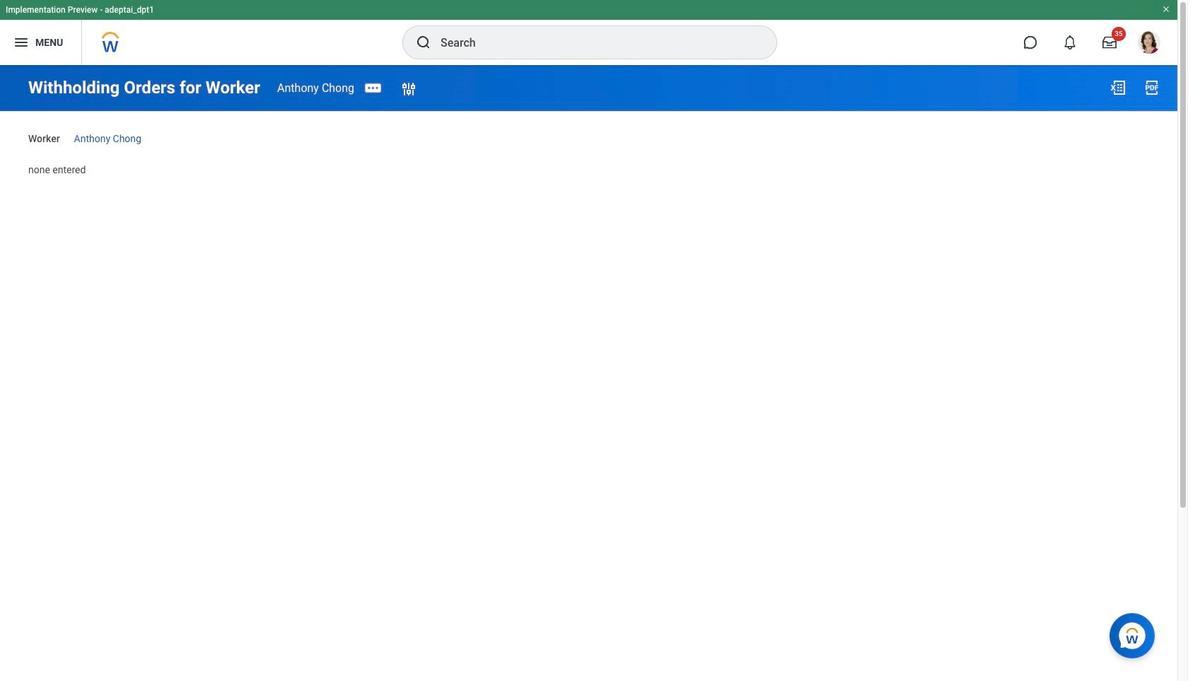 Task type: describe. For each thing, give the bounding box(es) containing it.
Search Workday  search field
[[441, 27, 748, 58]]

notifications large image
[[1063, 35, 1078, 50]]

close environment banner image
[[1163, 5, 1171, 13]]

view printable version (pdf) image
[[1144, 79, 1161, 96]]

inbox large image
[[1103, 35, 1117, 50]]

profile logan mcneil image
[[1138, 31, 1161, 57]]



Task type: vqa. For each thing, say whether or not it's contained in the screenshot.
Vaccination
no



Task type: locate. For each thing, give the bounding box(es) containing it.
banner
[[0, 0, 1178, 65]]

change selection image
[[401, 81, 417, 98]]

justify image
[[13, 34, 30, 51]]

search image
[[415, 34, 432, 51]]

export to excel image
[[1110, 79, 1127, 96]]

main content
[[0, 65, 1178, 189]]



